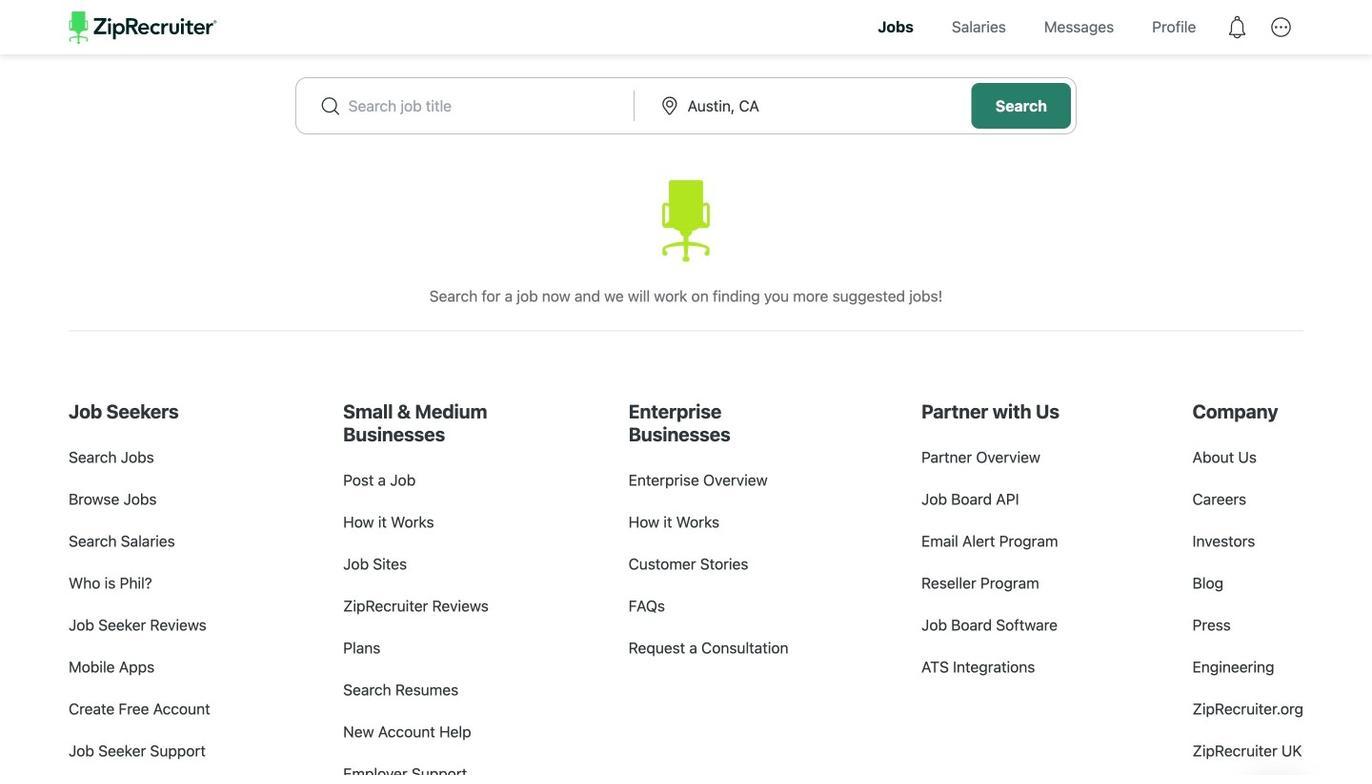 Task type: locate. For each thing, give the bounding box(es) containing it.
ziprecruiter image
[[69, 11, 217, 44], [663, 180, 710, 262]]

Search location or remote field
[[688, 94, 949, 117]]

0 horizontal spatial ziprecruiter image
[[69, 11, 217, 44]]

1 vertical spatial ziprecruiter image
[[663, 180, 710, 262]]

Search job title field
[[349, 94, 609, 117]]



Task type: vqa. For each thing, say whether or not it's contained in the screenshot.
Life Search Technologies icon
no



Task type: describe. For each thing, give the bounding box(es) containing it.
1 horizontal spatial ziprecruiter image
[[663, 180, 710, 262]]

0 vertical spatial ziprecruiter image
[[69, 11, 217, 44]]



